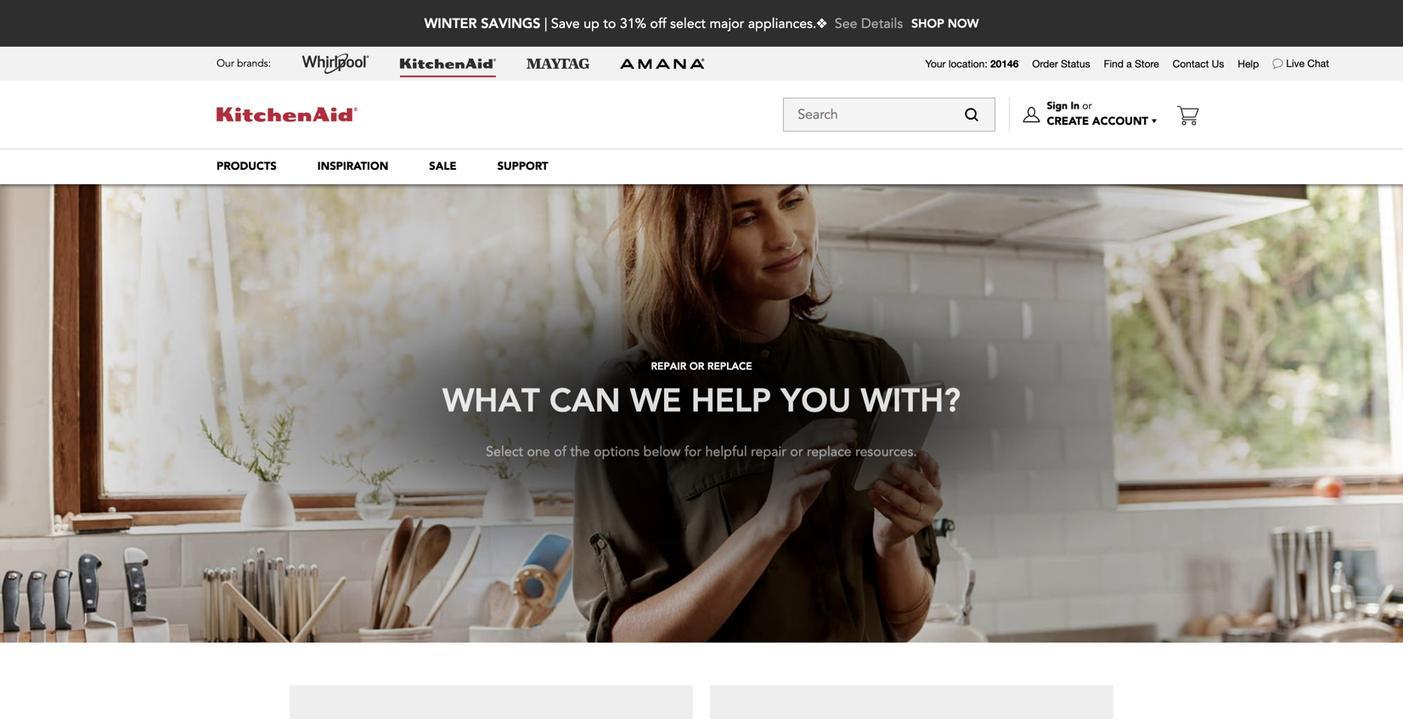 Task type: vqa. For each thing, say whether or not it's contained in the screenshot.
www.P65Warnings.ca.gov . on the left
no



Task type: locate. For each thing, give the bounding box(es) containing it.
support element
[[497, 159, 548, 174]]

what
[[443, 376, 540, 418]]

0 vertical spatial or
[[1083, 99, 1092, 113]]

us
[[1212, 58, 1224, 70]]

or
[[1083, 99, 1092, 113], [690, 359, 704, 373], [790, 438, 803, 457]]

2 vertical spatial or
[[790, 438, 803, 457]]

below
[[643, 438, 681, 457]]

winter savings | save up to 31% off select major appliances.❖ see details shop now
[[424, 14, 979, 33]]

brands:
[[237, 56, 271, 71]]

contact us
[[1173, 58, 1224, 70]]

of
[[554, 438, 566, 457]]

we
[[630, 376, 682, 418]]

0 horizontal spatial or
[[690, 359, 704, 373]]

repair or replace what can we help you with?
[[443, 359, 961, 418]]

your location: 20146
[[926, 58, 1019, 70]]

helpful
[[705, 438, 747, 457]]

shop
[[912, 15, 944, 31]]

off
[[650, 14, 667, 33]]

appliances.❖
[[748, 14, 827, 33]]

sale element
[[429, 159, 457, 174]]

find a store link
[[1104, 57, 1159, 71]]

contact
[[1173, 58, 1209, 70]]

or inside repair or replace what can we help you with?
[[690, 359, 704, 373]]

see
[[835, 14, 858, 33]]

1 horizontal spatial kitchenaid image
[[400, 59, 496, 69]]

now
[[948, 15, 979, 31]]

products
[[217, 159, 277, 174]]

support
[[497, 159, 548, 174]]

sign in or create account
[[1047, 99, 1148, 129]]

to
[[603, 14, 616, 33]]

resources.
[[856, 438, 917, 457]]

1 vertical spatial or
[[690, 359, 704, 373]]

our
[[217, 56, 234, 71]]

major
[[710, 14, 744, 33]]

up
[[584, 14, 600, 33]]

status
[[1061, 58, 1090, 70]]

menu containing products
[[196, 149, 1207, 184]]

kitchenaid image
[[400, 59, 496, 69], [217, 108, 358, 122]]

1 vertical spatial kitchenaid image
[[217, 108, 358, 122]]

menu
[[196, 149, 1207, 184]]

account
[[1092, 114, 1148, 129]]

order status
[[1032, 58, 1090, 70]]

kitchenaid image down 'winter'
[[400, 59, 496, 69]]

0 horizontal spatial kitchenaid image
[[217, 108, 358, 122]]

can
[[550, 376, 621, 418]]

select
[[486, 438, 523, 457]]

inspiration element
[[317, 159, 388, 174]]

2 horizontal spatial or
[[1083, 99, 1092, 113]]

live chat
[[1286, 57, 1329, 69]]

select
[[670, 14, 706, 33]]

chat
[[1308, 57, 1329, 69]]

kitchenaid image down "brands:"
[[217, 108, 358, 122]]

1 horizontal spatial or
[[790, 438, 803, 457]]



Task type: describe. For each thing, give the bounding box(es) containing it.
20146
[[990, 58, 1019, 70]]

shop now link
[[912, 2, 979, 45]]

or inside sign in or create account
[[1083, 99, 1092, 113]]

one
[[527, 438, 550, 457]]

sale
[[429, 159, 457, 174]]

in
[[1071, 99, 1080, 113]]

contact us link
[[1173, 57, 1224, 71]]

store
[[1135, 58, 1159, 70]]

with?
[[861, 376, 961, 418]]

details
[[861, 14, 903, 33]]

whirlpool image
[[302, 54, 370, 74]]

amana image
[[620, 58, 705, 70]]

our brands:
[[217, 56, 271, 71]]

select one of the options below for helpful repair or replace resources.
[[486, 438, 917, 457]]

winter
[[424, 14, 477, 32]]

31%
[[620, 14, 646, 33]]

repair
[[651, 359, 687, 373]]

help link
[[1238, 57, 1259, 71]]

location:
[[949, 58, 988, 70]]

your
[[926, 58, 946, 70]]

live
[[1286, 57, 1305, 69]]

|
[[544, 14, 547, 33]]

find
[[1104, 58, 1124, 70]]

order
[[1032, 58, 1058, 70]]

live chat button
[[1286, 57, 1329, 71]]

options
[[594, 438, 640, 457]]

for
[[685, 438, 702, 457]]

repair
[[751, 438, 787, 457]]

you
[[781, 376, 851, 418]]

savings
[[481, 14, 541, 32]]

inspiration
[[317, 159, 388, 174]]

products element
[[217, 159, 277, 174]]

save
[[551, 14, 580, 33]]

sign
[[1047, 99, 1068, 113]]

a
[[1127, 58, 1132, 70]]

create
[[1047, 114, 1089, 129]]

the
[[570, 438, 590, 457]]

0 vertical spatial kitchenaid image
[[400, 59, 496, 69]]

maytag image
[[527, 59, 590, 69]]

find a store
[[1104, 58, 1159, 70]]

order status link
[[1032, 57, 1090, 71]]

Search search field
[[783, 98, 996, 132]]

help
[[1238, 58, 1259, 70]]

see details link
[[835, 14, 903, 33]]

help
[[691, 376, 771, 418]]

replace
[[807, 438, 852, 457]]

replace
[[707, 359, 752, 373]]



